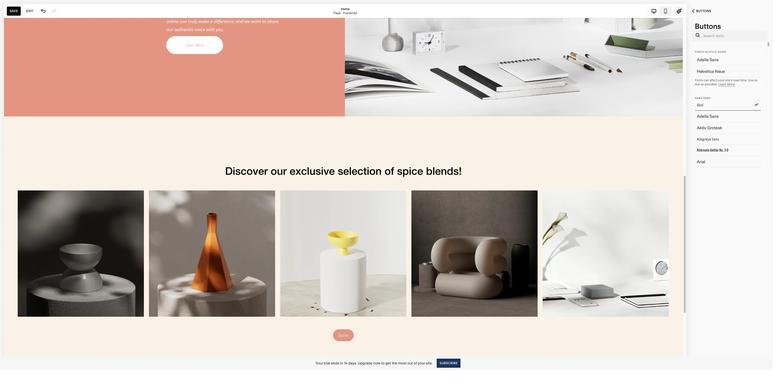 Task type: vqa. For each thing, say whether or not it's contained in the screenshot.
Learn
yes



Task type: describe. For each thing, give the bounding box(es) containing it.
affect
[[710, 78, 718, 82]]

use
[[749, 78, 754, 82]]

trial
[[324, 362, 330, 366]]

published
[[343, 11, 358, 15]]

possible.
[[705, 82, 718, 86]]

arial image
[[691, 158, 758, 167]]

page
[[334, 11, 341, 15]]

helvetica neue image
[[691, 67, 758, 76]]

14
[[344, 362, 348, 366]]

row group containing fonts can affect your site's load time. use as few as possible.
[[690, 42, 767, 371]]

alegreya sans image
[[691, 135, 758, 144]]

exit button
[[23, 6, 36, 16]]

ends
[[331, 362, 340, 366]]

home page · published
[[334, 7, 358, 15]]

now
[[374, 362, 381, 366]]

2 adelle sans image from the top
[[691, 112, 758, 121]]

time.
[[741, 78, 748, 82]]

buttons button
[[687, 6, 717, 17]]

fonts in style guide
[[695, 51, 727, 53]]

home
[[341, 7, 350, 11]]

learn more
[[719, 82, 735, 86]]

learn
[[719, 82, 727, 86]]

1 horizontal spatial as
[[755, 78, 758, 82]]

1 vertical spatial buttons
[[695, 22, 722, 31]]

buttons inside button
[[697, 9, 712, 13]]

alternate gothic no. 3 d image
[[691, 147, 758, 156]]

your
[[316, 362, 323, 366]]

more
[[728, 82, 735, 86]]

the
[[392, 362, 398, 366]]

Search fonts text field
[[704, 30, 765, 42]]

few
[[695, 82, 701, 86]]

of
[[414, 362, 417, 366]]

fonts can affect your site's load time. use as few as possible.
[[695, 78, 758, 86]]

sans serif
[[695, 97, 711, 100]]



Task type: locate. For each thing, give the bounding box(es) containing it.
0 horizontal spatial in
[[340, 362, 343, 366]]

0 vertical spatial in
[[705, 51, 708, 53]]

fonts left style
[[695, 51, 705, 53]]

learn more link
[[719, 82, 735, 87]]

save button
[[7, 6, 21, 16]]

guide
[[718, 51, 727, 53]]

sans
[[695, 97, 703, 100]]

1 horizontal spatial in
[[705, 51, 708, 53]]

aktiv grotesk image
[[691, 124, 758, 133]]

out
[[408, 362, 413, 366]]

2 fonts from the top
[[695, 78, 703, 82]]

as right few
[[701, 82, 705, 86]]

1 vertical spatial adelle sans image
[[691, 112, 758, 121]]

upgrade
[[358, 362, 373, 366]]

0 vertical spatial your
[[719, 78, 725, 82]]

to
[[382, 362, 385, 366]]

adelle sans image down guide
[[691, 56, 758, 65]]

save
[[10, 9, 18, 13]]

serif
[[704, 97, 711, 100]]

1 horizontal spatial your
[[719, 78, 725, 82]]

your trial ends in 14 days. upgrade now to get the most out of your site.
[[316, 362, 433, 366]]

1 fonts from the top
[[695, 51, 705, 53]]

as right "use"
[[755, 78, 758, 82]]

·
[[342, 11, 342, 15]]

0 vertical spatial buttons
[[697, 9, 712, 13]]

abel image
[[691, 101, 758, 110]]

0 horizontal spatial as
[[701, 82, 705, 86]]

adelle sans image up 'aktiv grotesk' image
[[691, 112, 758, 121]]

0 horizontal spatial your
[[418, 362, 425, 366]]

your inside "fonts can affect your site's load time. use as few as possible."
[[719, 78, 725, 82]]

most
[[398, 362, 407, 366]]

fonts
[[695, 51, 705, 53], [695, 78, 703, 82]]

style
[[709, 51, 717, 53]]

your
[[719, 78, 725, 82], [418, 362, 425, 366]]

exit
[[26, 9, 33, 13]]

0 vertical spatial fonts
[[695, 51, 705, 53]]

1 vertical spatial fonts
[[695, 78, 703, 82]]

adelle sans image
[[691, 56, 758, 65], [691, 112, 758, 121]]

can
[[704, 78, 709, 82]]

fonts for fonts can affect your site's load time. use as few as possible.
[[695, 78, 703, 82]]

in
[[705, 51, 708, 53], [340, 362, 343, 366]]

subscribe
[[440, 362, 458, 366]]

get
[[386, 362, 391, 366]]

in left 14
[[340, 362, 343, 366]]

1 vertical spatial in
[[340, 362, 343, 366]]

days.
[[348, 362, 357, 366]]

1 vertical spatial your
[[418, 362, 425, 366]]

fonts up few
[[695, 78, 703, 82]]

as
[[755, 78, 758, 82], [701, 82, 705, 86]]

subscribe button
[[437, 359, 461, 368]]

0 vertical spatial as
[[755, 78, 758, 82]]

fonts for fonts in style guide
[[695, 51, 705, 53]]

buttons
[[697, 9, 712, 13], [695, 22, 722, 31]]

in left style
[[705, 51, 708, 53]]

1 vertical spatial as
[[701, 82, 705, 86]]

site's
[[726, 78, 733, 82]]

1 adelle sans image from the top
[[691, 56, 758, 65]]

0 vertical spatial adelle sans image
[[691, 56, 758, 65]]

tab list
[[649, 7, 672, 15]]

row group
[[690, 42, 767, 371]]

your right of
[[418, 362, 425, 366]]

load
[[734, 78, 740, 82]]

your up learn
[[719, 78, 725, 82]]

fonts inside "fonts can affect your site's load time. use as few as possible."
[[695, 78, 703, 82]]

site.
[[426, 362, 433, 366]]



